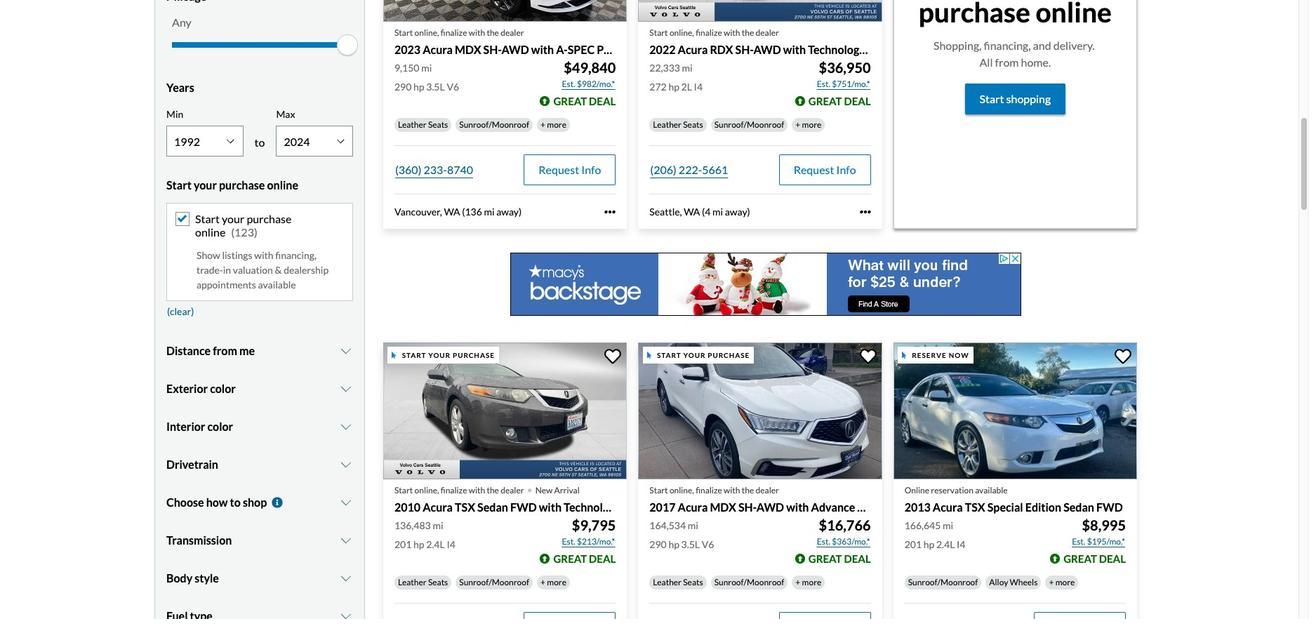 Task type: locate. For each thing, give the bounding box(es) containing it.
1 horizontal spatial online
[[267, 179, 298, 192]]

leather for $36,950
[[653, 119, 682, 130]]

mi inside 22,333 mi 272 hp 2l i4
[[682, 62, 693, 74]]

chevron down image inside exterior color dropdown button
[[339, 383, 353, 394]]

i4
[[694, 81, 703, 93], [447, 539, 456, 551], [957, 539, 966, 551]]

164,534 mi 290 hp 3.5l v6
[[650, 520, 714, 551]]

dealer for 2023
[[501, 27, 524, 38]]

2 mouse pointer image from the left
[[647, 352, 652, 359]]

shop
[[243, 495, 267, 509]]

1 horizontal spatial request info
[[794, 163, 856, 176]]

2 201 from the left
[[905, 539, 922, 551]]

deal
[[589, 95, 616, 107], [844, 95, 871, 107], [589, 553, 616, 565], [844, 553, 871, 565], [1099, 553, 1126, 565]]

v6 for $16,766
[[702, 539, 714, 551]]

more for ·
[[547, 577, 567, 588]]

tsx inside online reservation available 2013 acura tsx special edition sedan fwd
[[965, 501, 986, 514]]

start online, finalize with the dealer · new arrival 2010 acura tsx sedan fwd with technology package
[[395, 476, 665, 514]]

start inside start online, finalize with the dealer 2022 acura rdx sh-awd with technology package
[[650, 27, 668, 38]]

+ more down est. $751/mo.* button
[[796, 119, 822, 130]]

0 vertical spatial technology
[[808, 43, 866, 56]]

exterior color button
[[166, 371, 353, 406]]

great down est. $363/mo.* button
[[809, 553, 842, 565]]

from
[[995, 55, 1019, 69], [213, 344, 237, 357]]

acura for 2017
[[678, 501, 708, 514]]

chevron down image inside drivetrain "dropdown button"
[[339, 459, 353, 470]]

leather seats down 136,483 mi 201 hp 2.4l i4
[[398, 577, 448, 588]]

awd left advance
[[757, 501, 784, 514]]

1 vertical spatial to
[[230, 495, 241, 509]]

to right how on the bottom left
[[230, 495, 241, 509]]

interior color
[[166, 420, 233, 433]]

2 request info button from the left
[[779, 154, 871, 185]]

great
[[554, 95, 587, 107], [809, 95, 842, 107], [554, 553, 587, 565], [809, 553, 842, 565], [1064, 553, 1097, 565]]

&
[[275, 264, 282, 276]]

request info button for $36,950
[[779, 154, 871, 185]]

233-
[[424, 163, 447, 176]]

color for exterior color
[[210, 382, 236, 395]]

deal down $213/mo.*
[[589, 553, 616, 565]]

leather seats for $36,950
[[653, 119, 703, 130]]

1 request info from the left
[[539, 163, 601, 176]]

2 info from the left
[[837, 163, 856, 176]]

finalize up 136,483 mi 201 hp 2.4l i4
[[441, 485, 467, 496]]

request
[[539, 163, 579, 176], [794, 163, 834, 176]]

0 horizontal spatial 3.5l
[[426, 81, 445, 93]]

(360) 233-8740
[[395, 163, 473, 176]]

fwd up $8,995
[[1097, 501, 1123, 514]]

5661
[[702, 163, 728, 176]]

0 vertical spatial start your purchase online
[[166, 179, 298, 192]]

shopping, financing, and delivery. all from home.
[[934, 38, 1097, 69]]

+ more right wheels
[[1049, 577, 1075, 588]]

leather down 272
[[653, 119, 682, 130]]

the inside start online, finalize with the dealer 2022 acura rdx sh-awd with technology package
[[742, 27, 754, 38]]

1 horizontal spatial 3.5l
[[682, 539, 700, 551]]

dealer for 2022
[[756, 27, 779, 38]]

start shopping button
[[965, 83, 1066, 114]]

great deal down est. $213/mo.* button
[[554, 553, 616, 565]]

201 for ·
[[395, 539, 412, 551]]

leather down 136,483 mi 201 hp 2.4l i4
[[398, 577, 427, 588]]

away) for $36,950
[[725, 206, 750, 218]]

201 inside 136,483 mi 201 hp 2.4l i4
[[395, 539, 412, 551]]

package up 164,534
[[623, 501, 665, 514]]

0 horizontal spatial technology
[[564, 501, 621, 514]]

1 horizontal spatial from
[[995, 55, 1019, 69]]

9,150
[[395, 62, 420, 74]]

mi inside 164,534 mi 290 hp 3.5l v6
[[688, 520, 699, 532]]

i4 inside 136,483 mi 201 hp 2.4l i4
[[447, 539, 456, 551]]

0 horizontal spatial 201
[[395, 539, 412, 551]]

mi for $49,840
[[421, 62, 432, 74]]

hp for 2017
[[669, 539, 680, 551]]

color right exterior
[[210, 382, 236, 395]]

package inside start online, finalize with the dealer 2022 acura rdx sh-awd with technology package
[[868, 43, 910, 56]]

online, up 2010
[[415, 485, 439, 496]]

$16,766 est. $363/mo.*
[[817, 517, 871, 547]]

1 vertical spatial color
[[207, 420, 233, 433]]

1 horizontal spatial financing,
[[984, 38, 1031, 52]]

est. for 2017
[[817, 537, 831, 547]]

sedan left · on the bottom left of page
[[478, 501, 508, 514]]

max
[[276, 108, 295, 120]]

technology inside start online, finalize with the dealer 2022 acura rdx sh-awd with technology package
[[808, 43, 866, 56]]

start your purchase for 2017
[[657, 351, 750, 359]]

1 vertical spatial 3.5l
[[682, 539, 700, 551]]

seats up 233-
[[428, 119, 448, 130]]

est. inside $16,766 est. $363/mo.*
[[817, 537, 831, 547]]

$363/mo.*
[[832, 537, 870, 547]]

1 fwd from the left
[[510, 501, 537, 514]]

201 down 166,645
[[905, 539, 922, 551]]

mdx inside "start online, finalize with the dealer 2017 acura mdx sh-awd with advance package"
[[710, 501, 736, 514]]

online, up 2023
[[415, 27, 439, 38]]

finalize
[[441, 27, 467, 38], [696, 27, 722, 38], [441, 485, 467, 496], [696, 485, 722, 496]]

leather seats down 164,534 mi 290 hp 3.5l v6 on the bottom
[[653, 577, 703, 588]]

2 tsx from the left
[[965, 501, 986, 514]]

seats
[[428, 119, 448, 130], [683, 119, 703, 130], [428, 577, 448, 588], [683, 577, 703, 588]]

0 horizontal spatial available
[[258, 279, 296, 290]]

financing, up all
[[984, 38, 1031, 52]]

chevron down image
[[339, 345, 353, 356], [339, 421, 353, 432], [339, 535, 353, 546], [339, 573, 353, 584]]

1 horizontal spatial v6
[[702, 539, 714, 551]]

290 inside 9,150 mi 290 hp 3.5l v6
[[395, 81, 412, 93]]

great deal down est. $363/mo.* button
[[809, 553, 871, 565]]

to
[[255, 136, 265, 149], [230, 495, 241, 509]]

more
[[547, 119, 567, 130], [802, 119, 822, 130], [547, 577, 567, 588], [802, 577, 822, 588], [1056, 577, 1075, 588]]

more down est. $213/mo.* button
[[547, 577, 567, 588]]

2 chevron down image from the top
[[339, 459, 353, 470]]

package up $36,950
[[868, 43, 910, 56]]

technology inside start online, finalize with the dealer · new arrival 2010 acura tsx sedan fwd with technology package
[[564, 501, 621, 514]]

22,333
[[650, 62, 680, 74]]

to up "start your purchase online" dropdown button
[[255, 136, 265, 149]]

wa
[[444, 206, 460, 218], [684, 206, 700, 218]]

alloy wheels
[[990, 577, 1038, 588]]

mi inside 136,483 mi 201 hp 2.4l i4
[[433, 520, 443, 532]]

1 horizontal spatial technology
[[808, 43, 866, 56]]

chevron down image for from
[[339, 345, 353, 356]]

2 wa from the left
[[684, 206, 700, 218]]

0 vertical spatial online
[[267, 179, 298, 192]]

wa left (4
[[684, 206, 700, 218]]

sunroof/moonroof for $9,795
[[459, 577, 529, 588]]

0 vertical spatial 290
[[395, 81, 412, 93]]

1 request from the left
[[539, 163, 579, 176]]

1 horizontal spatial request
[[794, 163, 834, 176]]

3 chevron down image from the top
[[339, 535, 353, 546]]

0 horizontal spatial sedan
[[478, 501, 508, 514]]

hp for special
[[924, 539, 935, 551]]

show listings with financing, trade-in valuation & dealership appointments available
[[197, 249, 329, 290]]

fwd down new
[[510, 501, 537, 514]]

+ more down est. $363/mo.* button
[[796, 577, 822, 588]]

the for ·
[[487, 485, 499, 496]]

0 horizontal spatial away)
[[497, 206, 522, 218]]

mi right 166,645
[[943, 520, 954, 532]]

with
[[469, 27, 485, 38], [724, 27, 740, 38], [531, 43, 554, 56], [783, 43, 806, 56], [254, 249, 273, 261], [469, 485, 485, 496], [724, 485, 740, 496], [539, 501, 562, 514], [787, 501, 809, 514]]

est. down $36,950
[[817, 79, 831, 89]]

0 horizontal spatial mouse pointer image
[[392, 352, 396, 359]]

est. $363/mo.* button
[[816, 535, 871, 549]]

0 horizontal spatial online
[[195, 226, 226, 239]]

chevron down image for choose how to shop dropdown button
[[339, 497, 353, 508]]

2.4l down 166,645
[[937, 539, 955, 551]]

technology up $36,950
[[808, 43, 866, 56]]

leather seats down the 2l
[[653, 119, 703, 130]]

request info for $49,840
[[539, 163, 601, 176]]

$49,840 est. $982/mo.*
[[562, 59, 616, 89]]

sh- inside "start online, finalize with the dealer 2023 acura mdx sh-awd with a-spec package"
[[484, 43, 502, 56]]

1 horizontal spatial 2.4l
[[937, 539, 955, 551]]

290 down 9,150
[[395, 81, 412, 93]]

mi inside "166,645 mi 201 hp 2.4l i4"
[[943, 520, 954, 532]]

201 for special
[[905, 539, 922, 551]]

1 horizontal spatial sedan
[[1064, 501, 1095, 514]]

(clear) button
[[166, 301, 195, 322]]

1 horizontal spatial mdx
[[710, 501, 736, 514]]

$213/mo.*
[[577, 537, 615, 547]]

from inside dropdown button
[[213, 344, 237, 357]]

0 horizontal spatial mdx
[[455, 43, 481, 56]]

more for special
[[1056, 577, 1075, 588]]

4 chevron down image from the top
[[339, 573, 353, 584]]

acura inside start online, finalize with the dealer · new arrival 2010 acura tsx sedan fwd with technology package
[[423, 501, 453, 514]]

3.5l
[[426, 81, 445, 93], [682, 539, 700, 551]]

2023
[[395, 43, 421, 56]]

chevron down image inside choose how to shop dropdown button
[[339, 497, 353, 508]]

2 fwd from the left
[[1097, 501, 1123, 514]]

awd down "white 2023 acura mdx sh-awd with a-spec package suv / crossover all-wheel drive automatic" image
[[502, 43, 529, 56]]

est. left $195/mo.* at the bottom right
[[1072, 537, 1086, 547]]

2 request info from the left
[[794, 163, 856, 176]]

1 vertical spatial from
[[213, 344, 237, 357]]

package
[[597, 43, 639, 56], [868, 43, 910, 56], [623, 501, 665, 514], [858, 501, 899, 514]]

1 horizontal spatial info
[[837, 163, 856, 176]]

0 vertical spatial color
[[210, 382, 236, 395]]

seats for $9,795
[[428, 577, 448, 588]]

start inside dropdown button
[[166, 179, 192, 192]]

0 vertical spatial financing,
[[984, 38, 1031, 52]]

est. inside $8,995 est. $195/mo.*
[[1072, 537, 1086, 547]]

away) right (4
[[725, 206, 750, 218]]

start your purchase online up listings
[[195, 212, 292, 239]]

201 down 136,483
[[395, 539, 412, 551]]

1 horizontal spatial tsx
[[965, 501, 986, 514]]

est.
[[562, 79, 576, 89], [817, 79, 831, 89], [562, 537, 576, 547], [817, 537, 831, 547], [1072, 537, 1086, 547]]

acura inside "start online, finalize with the dealer 2017 acura mdx sh-awd with advance package"
[[678, 501, 708, 514]]

+ for 2017
[[796, 577, 801, 588]]

0 horizontal spatial fwd
[[510, 501, 537, 514]]

leather down 164,534 mi 290 hp 3.5l v6 on the bottom
[[653, 577, 682, 588]]

majestic black pearl 2022 acura rdx sh-awd with technology package suv / crossover all-wheel drive automatic image
[[638, 0, 882, 22]]

finalize inside start online, finalize with the dealer · new arrival 2010 acura tsx sedan fwd with technology package
[[441, 485, 467, 496]]

package up $16,766
[[858, 501, 899, 514]]

chevron down image for drivetrain "dropdown button"
[[339, 459, 353, 470]]

$751/mo.*
[[832, 79, 870, 89]]

mi right (136
[[484, 206, 495, 218]]

style
[[195, 571, 219, 585]]

(clear)
[[167, 306, 194, 317]]

1 horizontal spatial 290
[[650, 539, 667, 551]]

delivery.
[[1054, 38, 1095, 52]]

seats for $16,766
[[683, 577, 703, 588]]

online, inside start online, finalize with the dealer 2022 acura rdx sh-awd with technology package
[[670, 27, 694, 38]]

3.5l inside 9,150 mi 290 hp 3.5l v6
[[426, 81, 445, 93]]

est. left $213/mo.*
[[562, 537, 576, 547]]

1 horizontal spatial i4
[[694, 81, 703, 93]]

start inside "start online, finalize with the dealer 2017 acura mdx sh-awd with advance package"
[[650, 485, 668, 496]]

est. inside $9,795 est. $213/mo.*
[[562, 537, 576, 547]]

dealer inside "start online, finalize with the dealer 2023 acura mdx sh-awd with a-spec package"
[[501, 27, 524, 38]]

acura inside start online, finalize with the dealer 2022 acura rdx sh-awd with technology package
[[678, 43, 708, 56]]

1 vertical spatial available
[[975, 485, 1008, 496]]

chevron down image inside "body style" "dropdown button"
[[339, 573, 353, 584]]

online, inside "start online, finalize with the dealer 2017 acura mdx sh-awd with advance package"
[[670, 485, 694, 496]]

3.5l inside 164,534 mi 290 hp 3.5l v6
[[682, 539, 700, 551]]

0 horizontal spatial info
[[582, 163, 601, 176]]

away) for $49,840
[[497, 206, 522, 218]]

chevron down image inside interior color dropdown button
[[339, 421, 353, 432]]

more for 2017
[[802, 577, 822, 588]]

leather for $16,766
[[653, 577, 682, 588]]

$8,995 est. $195/mo.*
[[1072, 517, 1126, 547]]

9,150 mi 290 hp 3.5l v6
[[395, 62, 459, 93]]

hp down 164,534
[[669, 539, 680, 551]]

i4 inside 22,333 mi 272 hp 2l i4
[[694, 81, 703, 93]]

hp inside 164,534 mi 290 hp 3.5l v6
[[669, 539, 680, 551]]

0 vertical spatial available
[[258, 279, 296, 290]]

0 horizontal spatial request
[[539, 163, 579, 176]]

1 201 from the left
[[395, 539, 412, 551]]

white 2013 acura tsx special edition sedan fwd sedan front-wheel drive 5-speed automatic image
[[894, 342, 1137, 480]]

sunroof/moonroof for $36,950
[[715, 119, 785, 130]]

1 tsx from the left
[[455, 501, 475, 514]]

years button
[[166, 70, 353, 105]]

acura right 2010
[[423, 501, 453, 514]]

sh- for $49,840
[[484, 43, 502, 56]]

from right all
[[995, 55, 1019, 69]]

mi right 164,534
[[688, 520, 699, 532]]

hp inside "166,645 mi 201 hp 2.4l i4"
[[924, 539, 935, 551]]

available up special
[[975, 485, 1008, 496]]

more right wheels
[[1056, 577, 1075, 588]]

0 vertical spatial v6
[[447, 81, 459, 93]]

request info
[[539, 163, 601, 176], [794, 163, 856, 176]]

2 start your purchase from the left
[[657, 351, 750, 359]]

hp down 166,645
[[924, 539, 935, 551]]

+ more down est. $213/mo.* button
[[541, 577, 567, 588]]

online, inside start online, finalize with the dealer · new arrival 2010 acura tsx sedan fwd with technology package
[[415, 485, 439, 496]]

chevron down image
[[339, 383, 353, 394], [339, 459, 353, 470], [339, 497, 353, 508], [339, 611, 353, 619]]

0 horizontal spatial from
[[213, 344, 237, 357]]

0 horizontal spatial request info
[[539, 163, 601, 176]]

deal for 2017
[[844, 553, 871, 565]]

awd inside "start online, finalize with the dealer 2017 acura mdx sh-awd with advance package"
[[757, 501, 784, 514]]

1 horizontal spatial available
[[975, 485, 1008, 496]]

hp inside 136,483 mi 201 hp 2.4l i4
[[414, 539, 425, 551]]

trade-
[[197, 264, 223, 276]]

0 horizontal spatial v6
[[447, 81, 459, 93]]

290 inside 164,534 mi 290 hp 3.5l v6
[[650, 539, 667, 551]]

start inside button
[[980, 92, 1004, 105]]

1 horizontal spatial 201
[[905, 539, 922, 551]]

1 start your purchase from the left
[[402, 351, 495, 359]]

$16,766
[[819, 517, 871, 534]]

1 vertical spatial 290
[[650, 539, 667, 551]]

awd inside "start online, finalize with the dealer 2023 acura mdx sh-awd with a-spec package"
[[502, 43, 529, 56]]

great deal down est. $195/mo.* button
[[1064, 553, 1126, 565]]

request info button up ellipsis h icon
[[779, 154, 871, 185]]

1 horizontal spatial start your purchase
[[657, 351, 750, 359]]

finalize up rdx
[[696, 27, 722, 38]]

mdx inside "start online, finalize with the dealer 2023 acura mdx sh-awd with a-spec package"
[[455, 43, 481, 56]]

start your purchase online
[[166, 179, 298, 192], [195, 212, 292, 239]]

wa for $49,840
[[444, 206, 460, 218]]

more down est. $982/mo.* button
[[547, 119, 567, 130]]

finalize inside "start online, finalize with the dealer 2023 acura mdx sh-awd with a-spec package"
[[441, 27, 467, 38]]

1 2.4l from the left
[[426, 539, 445, 551]]

2.4l inside 136,483 mi 201 hp 2.4l i4
[[426, 539, 445, 551]]

away) right (136
[[497, 206, 522, 218]]

est. down $16,766
[[817, 537, 831, 547]]

mouse pointer image
[[392, 352, 396, 359], [647, 352, 652, 359], [902, 352, 907, 359]]

to inside choose how to shop dropdown button
[[230, 495, 241, 509]]

sunroof/moonroof for $49,840
[[459, 119, 529, 130]]

your inside dropdown button
[[194, 179, 217, 192]]

0 horizontal spatial to
[[230, 495, 241, 509]]

1 horizontal spatial to
[[255, 136, 265, 149]]

2 horizontal spatial mouse pointer image
[[902, 352, 907, 359]]

leather
[[398, 119, 427, 130], [653, 119, 682, 130], [398, 577, 427, 588], [653, 577, 682, 588]]

great for special
[[1064, 553, 1097, 565]]

seats for $49,840
[[428, 119, 448, 130]]

online
[[905, 485, 930, 496]]

0 horizontal spatial start your purchase
[[402, 351, 495, 359]]

201
[[395, 539, 412, 551], [905, 539, 922, 551]]

tsx down reservation
[[965, 501, 986, 514]]

fwd
[[510, 501, 537, 514], [1097, 501, 1123, 514]]

3 chevron down image from the top
[[339, 497, 353, 508]]

mi right 9,150
[[421, 62, 432, 74]]

info for $36,950
[[837, 163, 856, 176]]

1 vertical spatial financing,
[[275, 249, 317, 261]]

chevron down image for color
[[339, 421, 353, 432]]

est. down '$49,840'
[[562, 79, 576, 89]]

0 horizontal spatial i4
[[447, 539, 456, 551]]

start your purchase
[[402, 351, 495, 359], [657, 351, 750, 359]]

start your purchase online up (123)
[[166, 179, 298, 192]]

technology up $9,795
[[564, 501, 621, 514]]

great deal down est. $751/mo.* button
[[809, 95, 871, 107]]

est. for ·
[[562, 537, 576, 547]]

2.4l for ·
[[426, 539, 445, 551]]

0 horizontal spatial financing,
[[275, 249, 317, 261]]

the inside "start online, finalize with the dealer 2023 acura mdx sh-awd with a-spec package"
[[487, 27, 499, 38]]

great for 2017
[[809, 553, 842, 565]]

1 sedan from the left
[[478, 501, 508, 514]]

1 away) from the left
[[497, 206, 522, 218]]

1 mouse pointer image from the left
[[392, 352, 396, 359]]

i4 inside "166,645 mi 201 hp 2.4l i4"
[[957, 539, 966, 551]]

fwd inside start online, finalize with the dealer · new arrival 2010 acura tsx sedan fwd with technology package
[[510, 501, 537, 514]]

3 mouse pointer image from the left
[[902, 352, 907, 359]]

1 chevron down image from the top
[[339, 345, 353, 356]]

great deal down est. $982/mo.* button
[[554, 95, 616, 107]]

2 horizontal spatial i4
[[957, 539, 966, 551]]

available inside show listings with financing, trade-in valuation & dealership appointments available
[[258, 279, 296, 290]]

deal down $982/mo.*
[[589, 95, 616, 107]]

the inside start online, finalize with the dealer · new arrival 2010 acura tsx sedan fwd with technology package
[[487, 485, 499, 496]]

dealer inside start online, finalize with the dealer 2022 acura rdx sh-awd with technology package
[[756, 27, 779, 38]]

leather seats
[[398, 119, 448, 130], [653, 119, 703, 130], [398, 577, 448, 588], [653, 577, 703, 588]]

1 horizontal spatial mouse pointer image
[[647, 352, 652, 359]]

8740
[[447, 163, 473, 176]]

acura left rdx
[[678, 43, 708, 56]]

hp
[[414, 81, 425, 93], [669, 81, 680, 93], [414, 539, 425, 551], [669, 539, 680, 551], [924, 539, 935, 551]]

more down est. $363/mo.* button
[[802, 577, 822, 588]]

me
[[239, 344, 255, 357]]

1 horizontal spatial away)
[[725, 206, 750, 218]]

mi up the 2l
[[682, 62, 693, 74]]

acura up 9,150 mi 290 hp 3.5l v6
[[423, 43, 453, 56]]

acura up 164,534 mi 290 hp 3.5l v6 on the bottom
[[678, 501, 708, 514]]

online, up 2017 on the bottom
[[670, 485, 694, 496]]

deal down the $363/mo.*
[[844, 553, 871, 565]]

financing,
[[984, 38, 1031, 52], [275, 249, 317, 261]]

tsx inside start online, finalize with the dealer · new arrival 2010 acura tsx sedan fwd with technology package
[[455, 501, 475, 514]]

request info for $36,950
[[794, 163, 856, 176]]

hp left the 2l
[[669, 81, 680, 93]]

leather up (360)
[[398, 119, 427, 130]]

0 horizontal spatial request info button
[[524, 154, 616, 185]]

v6 inside 164,534 mi 290 hp 3.5l v6
[[702, 539, 714, 551]]

0 horizontal spatial tsx
[[455, 501, 475, 514]]

0 vertical spatial to
[[255, 136, 265, 149]]

finalize inside "start online, finalize with the dealer 2017 acura mdx sh-awd with advance package"
[[696, 485, 722, 496]]

1 info from the left
[[582, 163, 601, 176]]

2 chevron down image from the top
[[339, 421, 353, 432]]

technology
[[808, 43, 866, 56], [564, 501, 621, 514]]

272
[[650, 81, 667, 93]]

the
[[487, 27, 499, 38], [742, 27, 754, 38], [487, 485, 499, 496], [742, 485, 754, 496]]

with inside show listings with financing, trade-in valuation & dealership appointments available
[[254, 249, 273, 261]]

290 down 164,534
[[650, 539, 667, 551]]

arrival
[[554, 485, 580, 496]]

0 horizontal spatial wa
[[444, 206, 460, 218]]

seats for $36,950
[[683, 119, 703, 130]]

0 horizontal spatial 2.4l
[[426, 539, 445, 551]]

dealer inside start online, finalize with the dealer · new arrival 2010 acura tsx sedan fwd with technology package
[[501, 485, 524, 496]]

info
[[582, 163, 601, 176], [837, 163, 856, 176]]

1 horizontal spatial wa
[[684, 206, 700, 218]]

1 horizontal spatial fwd
[[1097, 501, 1123, 514]]

online, for 2023
[[415, 27, 439, 38]]

166,645 mi 201 hp 2.4l i4
[[905, 520, 966, 551]]

hp down 9,150
[[414, 81, 425, 93]]

3.5l for $49,840
[[426, 81, 445, 93]]

awd inside start online, finalize with the dealer 2022 acura rdx sh-awd with technology package
[[754, 43, 781, 56]]

mi for $8,995
[[943, 520, 954, 532]]

distance from me
[[166, 344, 255, 357]]

1 vertical spatial technology
[[564, 501, 621, 514]]

wa left (136
[[444, 206, 460, 218]]

online, for 2022
[[670, 27, 694, 38]]

1 vertical spatial v6
[[702, 539, 714, 551]]

2 sedan from the left
[[1064, 501, 1095, 514]]

0 vertical spatial 3.5l
[[426, 81, 445, 93]]

0 horizontal spatial 290
[[395, 81, 412, 93]]

finalize up 9,150 mi 290 hp 3.5l v6
[[441, 27, 467, 38]]

dealer inside "start online, finalize with the dealer 2017 acura mdx sh-awd with advance package"
[[756, 485, 779, 496]]

1 wa from the left
[[444, 206, 460, 218]]

2.4l inside "166,645 mi 201 hp 2.4l i4"
[[937, 539, 955, 551]]

sh- inside start online, finalize with the dealer 2022 acura rdx sh-awd with technology package
[[736, 43, 754, 56]]

white diamond pearl 2017 acura mdx sh-awd with advance package suv / crossover all-wheel drive 9-speed automatic image
[[638, 342, 882, 480]]

online inside dropdown button
[[267, 179, 298, 192]]

package inside "start online, finalize with the dealer 2023 acura mdx sh-awd with a-spec package"
[[597, 43, 639, 56]]

online, up '2022'
[[670, 27, 694, 38]]

164,534
[[650, 520, 686, 532]]

awd down majestic black pearl 2022 acura rdx sh-awd with technology package suv / crossover all-wheel drive automatic image
[[754, 43, 781, 56]]

color
[[210, 382, 236, 395], [207, 420, 233, 433]]

sedan up $8,995
[[1064, 501, 1095, 514]]

201 inside "166,645 mi 201 hp 2.4l i4"
[[905, 539, 922, 551]]

deal down $195/mo.* at the bottom right
[[1099, 553, 1126, 565]]

0 vertical spatial from
[[995, 55, 1019, 69]]

mi right 136,483
[[433, 520, 443, 532]]

the inside "start online, finalize with the dealer 2017 acura mdx sh-awd with advance package"
[[742, 485, 754, 496]]

mi inside 9,150 mi 290 hp 3.5l v6
[[421, 62, 432, 74]]

chevron down image for style
[[339, 573, 353, 584]]

1 vertical spatial mdx
[[710, 501, 736, 514]]

from inside shopping, financing, and delivery. all from home.
[[995, 55, 1019, 69]]

2.4l for special
[[937, 539, 955, 551]]

seats down 164,534 mi 290 hp 3.5l v6 on the bottom
[[683, 577, 703, 588]]

v6 inside 9,150 mi 290 hp 3.5l v6
[[447, 81, 459, 93]]

finalize inside start online, finalize with the dealer 2022 acura rdx sh-awd with technology package
[[696, 27, 722, 38]]

+
[[541, 119, 546, 130], [796, 119, 801, 130], [541, 577, 546, 588], [796, 577, 801, 588], [1049, 577, 1054, 588]]

1 chevron down image from the top
[[339, 383, 353, 394]]

acura inside "start online, finalize with the dealer 2023 acura mdx sh-awd with a-spec package"
[[423, 43, 453, 56]]

2l
[[682, 81, 692, 93]]

+ more for 2017
[[796, 577, 822, 588]]

color right interior
[[207, 420, 233, 433]]

great down est. $195/mo.* button
[[1064, 553, 1097, 565]]

acura
[[423, 43, 453, 56], [678, 43, 708, 56], [423, 501, 453, 514], [678, 501, 708, 514], [933, 501, 963, 514]]

(206) 222-5661
[[650, 163, 728, 176]]

request info button up ellipsis h image at the left top of the page
[[524, 154, 616, 185]]

online, inside "start online, finalize with the dealer 2023 acura mdx sh-awd with a-spec package"
[[415, 27, 439, 38]]

1 request info button from the left
[[524, 154, 616, 185]]

reserve
[[912, 351, 947, 359]]

from left me
[[213, 344, 237, 357]]

seats down 136,483 mi 201 hp 2.4l i4
[[428, 577, 448, 588]]

great down est. $213/mo.* button
[[554, 553, 587, 565]]

grigio metallic 2010 acura tsx sedan fwd with technology package sedan front-wheel drive 5-speed automatic image
[[383, 342, 627, 480]]

2 away) from the left
[[725, 206, 750, 218]]

financing, up dealership
[[275, 249, 317, 261]]

exterior color
[[166, 382, 236, 395]]

hp down 136,483
[[414, 539, 425, 551]]

1 horizontal spatial request info button
[[779, 154, 871, 185]]

the for 2022
[[742, 27, 754, 38]]

advance
[[811, 501, 855, 514]]

2.4l down 136,483
[[426, 539, 445, 551]]

2 request from the left
[[794, 163, 834, 176]]

2 2.4l from the left
[[937, 539, 955, 551]]

0 vertical spatial mdx
[[455, 43, 481, 56]]

tsx up 136,483 mi 201 hp 2.4l i4
[[455, 501, 475, 514]]

chevron down image inside distance from me dropdown button
[[339, 345, 353, 356]]



Task type: vqa. For each thing, say whether or not it's contained in the screenshot.
Start inside the Start your purchase online
yes



Task type: describe. For each thing, give the bounding box(es) containing it.
4 chevron down image from the top
[[339, 611, 353, 619]]

start your purchase online inside dropdown button
[[166, 179, 298, 192]]

white 2023 acura mdx sh-awd with a-spec package suv / crossover all-wheel drive automatic image
[[383, 0, 627, 22]]

great deal for 2017
[[809, 553, 871, 565]]

chevron down image for exterior color dropdown button
[[339, 383, 353, 394]]

great for ·
[[554, 553, 587, 565]]

distance from me button
[[166, 333, 353, 368]]

great deal for special
[[1064, 553, 1126, 565]]

2013
[[905, 501, 931, 514]]

(360)
[[395, 163, 422, 176]]

start inside start online, finalize with the dealer · new arrival 2010 acura tsx sedan fwd with technology package
[[395, 485, 413, 496]]

vancouver,
[[395, 206, 442, 218]]

leather seats for $9,795
[[398, 577, 448, 588]]

(206) 222-5661 button
[[650, 154, 729, 185]]

deal for ·
[[589, 553, 616, 565]]

290 for $16,766
[[650, 539, 667, 551]]

start shopping
[[980, 92, 1051, 105]]

edition
[[1026, 501, 1062, 514]]

sh- inside "start online, finalize with the dealer 2017 acura mdx sh-awd with advance package"
[[739, 501, 757, 514]]

leather for $9,795
[[398, 577, 427, 588]]

start online, finalize with the dealer 2022 acura rdx sh-awd with technology package
[[650, 27, 910, 56]]

+ more for ·
[[541, 577, 567, 588]]

dealer for ·
[[501, 485, 524, 496]]

appointments
[[197, 279, 256, 290]]

leather seats for $16,766
[[653, 577, 703, 588]]

great down est. $751/mo.* button
[[809, 95, 842, 107]]

now
[[949, 351, 969, 359]]

$9,795 est. $213/mo.*
[[562, 517, 616, 547]]

new
[[536, 485, 553, 496]]

$36,950
[[819, 59, 871, 76]]

online reservation available 2013 acura tsx special edition sedan fwd
[[905, 485, 1123, 514]]

fwd inside online reservation available 2013 acura tsx special edition sedan fwd
[[1097, 501, 1123, 514]]

listings
[[222, 249, 252, 261]]

2010
[[395, 501, 421, 514]]

est. $213/mo.* button
[[561, 535, 616, 549]]

more down est. $751/mo.* button
[[802, 119, 822, 130]]

start online, finalize with the dealer 2017 acura mdx sh-awd with advance package
[[650, 485, 899, 514]]

choose how to shop button
[[166, 485, 353, 520]]

$195/mo.*
[[1087, 537, 1126, 547]]

$9,795
[[572, 517, 616, 534]]

online, for 2017
[[670, 485, 694, 496]]

finalize for 2022
[[696, 27, 722, 38]]

interior color button
[[166, 409, 353, 444]]

2017
[[650, 501, 676, 514]]

mi for $36,950
[[682, 62, 693, 74]]

mouse pointer image for ·
[[392, 352, 396, 359]]

package inside start online, finalize with the dealer · new arrival 2010 acura tsx sedan fwd with technology package
[[623, 501, 665, 514]]

years
[[166, 80, 194, 94]]

(136
[[462, 206, 482, 218]]

$49,840
[[564, 59, 616, 76]]

mi for $9,795
[[433, 520, 443, 532]]

seattle,
[[650, 206, 682, 218]]

distance
[[166, 344, 211, 357]]

color for interior color
[[207, 420, 233, 433]]

special
[[988, 501, 1023, 514]]

290 for $49,840
[[395, 81, 412, 93]]

deal down "$751/mo.*"
[[844, 95, 871, 107]]

sedan inside online reservation available 2013 acura tsx special edition sedan fwd
[[1064, 501, 1095, 514]]

start inside "start online, finalize with the dealer 2023 acura mdx sh-awd with a-spec package"
[[395, 27, 413, 38]]

purchase inside dropdown button
[[219, 179, 265, 192]]

start your purchase online button
[[166, 168, 353, 203]]

valuation
[[233, 264, 273, 276]]

alloy
[[990, 577, 1009, 588]]

online, for ·
[[415, 485, 439, 496]]

chevron down image inside transmission dropdown button
[[339, 535, 353, 546]]

choose
[[166, 495, 204, 509]]

deal for special
[[1099, 553, 1126, 565]]

est. $195/mo.* button
[[1072, 535, 1126, 549]]

dealer for 2017
[[756, 485, 779, 496]]

dealership
[[284, 264, 329, 276]]

drivetrain button
[[166, 447, 353, 482]]

advertisement region
[[510, 252, 1022, 316]]

+ for ·
[[541, 577, 546, 588]]

136,483 mi 201 hp 2.4l i4
[[395, 520, 456, 551]]

222-
[[679, 163, 702, 176]]

info for $49,840
[[582, 163, 601, 176]]

available inside online reservation available 2013 acura tsx special edition sedan fwd
[[975, 485, 1008, 496]]

mi for $16,766
[[688, 520, 699, 532]]

seattle, wa (4 mi away)
[[650, 206, 750, 218]]

ellipsis h image
[[605, 206, 616, 218]]

body style
[[166, 571, 219, 585]]

all
[[980, 55, 993, 69]]

min
[[166, 108, 183, 120]]

mouse pointer image for 2017
[[647, 352, 652, 359]]

+ for special
[[1049, 577, 1054, 588]]

est. inside the $36,950 est. $751/mo.*
[[817, 79, 831, 89]]

136,483
[[395, 520, 431, 532]]

finalize for 2017
[[696, 485, 722, 496]]

financing, inside shopping, financing, and delivery. all from home.
[[984, 38, 1031, 52]]

$982/mo.*
[[577, 79, 615, 89]]

rdx
[[710, 43, 733, 56]]

show
[[197, 249, 220, 261]]

est. inside '$49,840 est. $982/mo.*'
[[562, 79, 576, 89]]

1 vertical spatial start your purchase online
[[195, 212, 292, 239]]

hp inside 9,150 mi 290 hp 3.5l v6
[[414, 81, 425, 93]]

request info button for $49,840
[[524, 154, 616, 185]]

in
[[223, 264, 231, 276]]

(123)
[[231, 226, 257, 239]]

awd for $49,840
[[502, 43, 529, 56]]

i4 for special
[[957, 539, 966, 551]]

est. for special
[[1072, 537, 1086, 547]]

v6 for $49,840
[[447, 81, 459, 93]]

2022
[[650, 43, 676, 56]]

$36,950 est. $751/mo.*
[[817, 59, 871, 89]]

body style button
[[166, 561, 353, 596]]

choose how to shop
[[166, 495, 267, 509]]

shopping,
[[934, 38, 982, 52]]

sunroof/moonroof for $16,766
[[715, 577, 785, 588]]

·
[[527, 476, 533, 501]]

great deal for ·
[[554, 553, 616, 565]]

mdx for 2023
[[455, 43, 481, 56]]

mouse pointer image for special
[[902, 352, 907, 359]]

est. $982/mo.* button
[[561, 77, 616, 91]]

i4 for ·
[[447, 539, 456, 551]]

and
[[1033, 38, 1052, 52]]

start your purchase for ·
[[402, 351, 495, 359]]

hp inside 22,333 mi 272 hp 2l i4
[[669, 81, 680, 93]]

finalize for ·
[[441, 485, 467, 496]]

+ more down est. $982/mo.* button
[[541, 119, 567, 130]]

body
[[166, 571, 193, 585]]

1 vertical spatial online
[[195, 226, 226, 239]]

acura for 2023
[[423, 43, 453, 56]]

leather seats for $49,840
[[398, 119, 448, 130]]

wheels
[[1010, 577, 1038, 588]]

sedan inside start online, finalize with the dealer · new arrival 2010 acura tsx sedan fwd with technology package
[[478, 501, 508, 514]]

+ more for special
[[1049, 577, 1075, 588]]

leather for $49,840
[[398, 119, 427, 130]]

(4
[[702, 206, 711, 218]]

the for 2017
[[742, 485, 754, 496]]

any
[[172, 15, 191, 28]]

finalize for 2023
[[441, 27, 467, 38]]

wa for $36,950
[[684, 206, 700, 218]]

info circle image
[[270, 497, 285, 508]]

mdx for 2017
[[710, 501, 736, 514]]

acura inside online reservation available 2013 acura tsx special edition sedan fwd
[[933, 501, 963, 514]]

request for $49,840
[[539, 163, 579, 176]]

great down est. $982/mo.* button
[[554, 95, 587, 107]]

hp for ·
[[414, 539, 425, 551]]

166,645
[[905, 520, 941, 532]]

exterior
[[166, 382, 208, 395]]

sh- for $36,950
[[736, 43, 754, 56]]

mi right (4
[[713, 206, 723, 218]]

vancouver, wa (136 mi away)
[[395, 206, 522, 218]]

ellipsis h image
[[860, 206, 871, 218]]

(360) 233-8740 button
[[395, 154, 474, 185]]

package inside "start online, finalize with the dealer 2017 acura mdx sh-awd with advance package"
[[858, 501, 899, 514]]

3.5l for $16,766
[[682, 539, 700, 551]]

a-
[[556, 43, 568, 56]]

awd for $36,950
[[754, 43, 781, 56]]

financing, inside show listings with financing, trade-in valuation & dealership appointments available
[[275, 249, 317, 261]]

transmission
[[166, 533, 232, 547]]

(206)
[[650, 163, 677, 176]]

the for 2023
[[487, 27, 499, 38]]

transmission button
[[166, 523, 353, 558]]

request for $36,950
[[794, 163, 834, 176]]

acura for 2022
[[678, 43, 708, 56]]

est. $751/mo.* button
[[816, 77, 871, 91]]

reservation
[[931, 485, 974, 496]]



